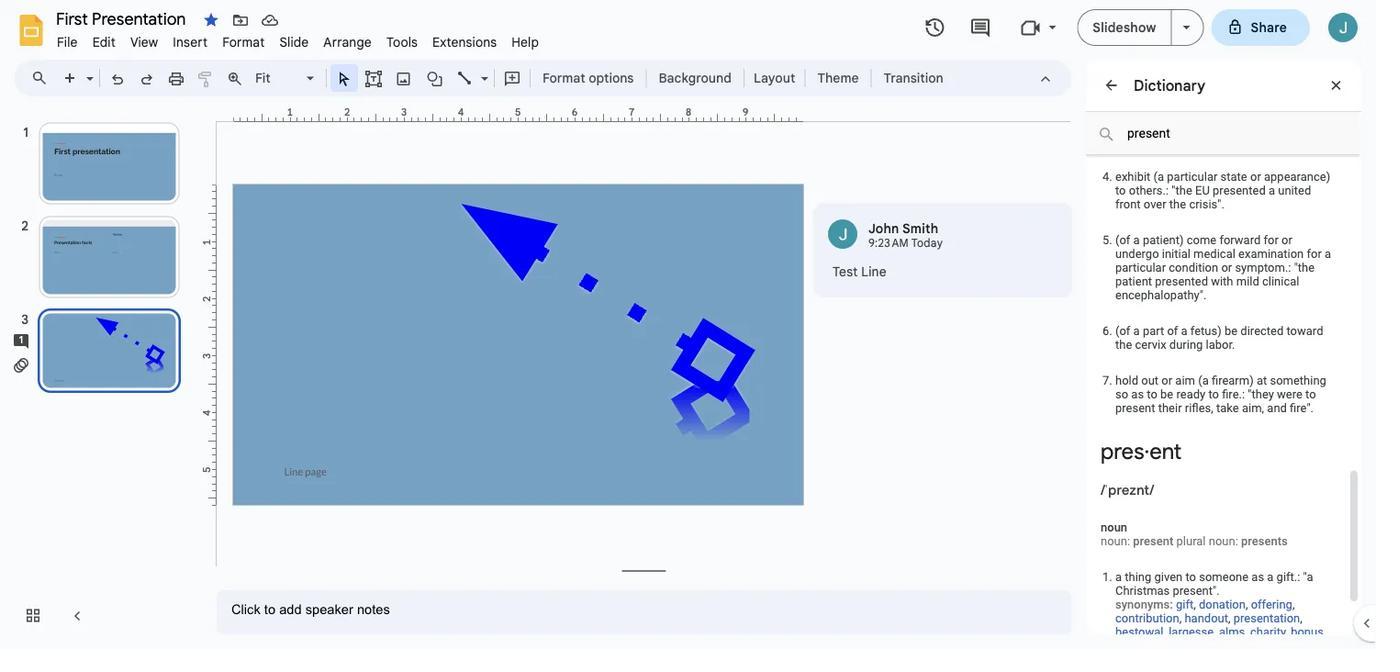 Task type: describe. For each thing, give the bounding box(es) containing it.
2 noun: from the left
[[1209, 534, 1238, 548]]

theme
[[818, 70, 859, 86]]

layout
[[754, 70, 795, 86]]

shape image
[[425, 65, 446, 91]]

: for a
[[1298, 570, 1300, 584]]

crisis"
[[1189, 197, 1222, 211]]

bestowal link
[[1116, 625, 1164, 639]]

noun
[[1101, 521, 1128, 534]]

today
[[912, 236, 943, 250]]

the inside the "the eu presented a united front over the crisis"
[[1170, 197, 1186, 211]]

offering link
[[1251, 598, 1293, 612]]

new slide with layout image
[[82, 66, 94, 73]]

someone
[[1199, 570, 1249, 584]]

Search dictionary text field
[[1086, 112, 1360, 155]]

slide menu item
[[272, 31, 316, 53]]

1 noun: from the left
[[1101, 534, 1130, 548]]

slideshow
[[1093, 19, 1156, 35]]

a thing given to someone as a gift.
[[1116, 570, 1298, 584]]

"they were to present their rifles, take aim, and fire" .
[[1116, 387, 1316, 415]]

a left 'gift.'
[[1267, 570, 1274, 584]]

"the for front
[[1172, 184, 1193, 197]]

to left "fire."
[[1209, 387, 1219, 401]]

arrange menu item
[[316, 31, 379, 53]]

2 / from the left
[[1150, 481, 1154, 499]]

"they
[[1248, 387, 1274, 401]]

hold
[[1116, 374, 1139, 387]]

come
[[1187, 233, 1217, 247]]

background
[[659, 70, 732, 86]]

plural
[[1177, 534, 1206, 548]]

christmas
[[1116, 584, 1170, 598]]

"a
[[1303, 570, 1313, 584]]

format menu item
[[215, 31, 272, 53]]

the inside "(of a part of a fetus) be directed toward the cervix during labor."
[[1116, 338, 1132, 352]]

patient)
[[1143, 233, 1184, 247]]

largesse link
[[1169, 625, 1214, 639]]

john smith 9:23 am today
[[869, 220, 943, 250]]

labor.
[[1206, 338, 1235, 352]]

fire"
[[1290, 401, 1311, 415]]

bonus
[[1291, 625, 1324, 639]]

layout button
[[748, 64, 801, 92]]

extensions
[[433, 34, 497, 50]]

fetus)
[[1191, 324, 1222, 338]]

background button
[[650, 64, 740, 92]]

united
[[1278, 184, 1311, 197]]

"the for clinical
[[1294, 261, 1315, 275]]

a left thing
[[1116, 570, 1122, 584]]

donation
[[1199, 598, 1246, 612]]

contribution
[[1116, 612, 1180, 625]]

cervix
[[1135, 338, 1167, 352]]

patient
[[1116, 275, 1152, 288]]

navigation inside pres·ent application
[[0, 104, 202, 649]]

synonyms:
[[1116, 598, 1173, 612]]

something
[[1270, 374, 1327, 387]]

and
[[1267, 401, 1287, 415]]

directed
[[1241, 324, 1284, 338]]

ready
[[1177, 387, 1206, 401]]

pres·ent
[[1101, 438, 1182, 466]]

format options button
[[534, 64, 642, 92]]

tools
[[386, 34, 418, 50]]

largesse
[[1169, 625, 1214, 639]]

insert menu item
[[166, 31, 215, 53]]

be inside hold out or aim (a firearm) at something so as to be ready to fire.
[[1161, 387, 1174, 401]]

view
[[130, 34, 158, 50]]

menu bar inside the menu bar banner
[[50, 24, 546, 54]]

given
[[1155, 570, 1183, 584]]

slide
[[279, 34, 309, 50]]

format for format
[[222, 34, 265, 50]]

aim
[[1176, 374, 1195, 387]]

symptom.
[[1235, 261, 1288, 275]]

options
[[589, 70, 634, 86]]

(of for (of a part of a fetus) be directed toward the cervix during labor.
[[1116, 324, 1131, 338]]

aim,
[[1242, 401, 1264, 415]]

"the eu presented a united front over the crisis"
[[1116, 184, 1311, 211]]

presentation
[[1234, 612, 1300, 625]]

fire.
[[1222, 387, 1242, 401]]

Zoom field
[[250, 65, 322, 92]]

/ ˈpreznt /
[[1101, 481, 1154, 499]]

a left patient) in the right of the page
[[1134, 233, 1140, 247]]

: for to
[[1166, 184, 1169, 197]]

"a christmas present"
[[1116, 570, 1313, 598]]

thing
[[1125, 570, 1152, 584]]

undergo
[[1116, 247, 1159, 261]]

insert image image
[[393, 65, 415, 91]]

eu
[[1195, 184, 1210, 197]]

present inside noun noun: present plural noun: presents
[[1133, 534, 1174, 548]]

gift link
[[1176, 598, 1194, 612]]

john
[[869, 220, 899, 236]]

appearance)
[[1264, 170, 1331, 184]]

: for or
[[1288, 261, 1291, 275]]

bonus link
[[1291, 625, 1324, 639]]

handout
[[1185, 612, 1228, 625]]

extensions menu item
[[425, 31, 504, 53]]

hold out or aim (a firearm) at something so as to be ready to fire.
[[1116, 374, 1327, 401]]

arrange
[[324, 34, 372, 50]]

help menu item
[[504, 31, 546, 53]]

. for gift.
[[1217, 584, 1220, 598]]

(a inside exhibit (a particular state or appearance) to others.
[[1154, 170, 1164, 184]]

file menu item
[[50, 31, 85, 53]]

slideshow button
[[1077, 9, 1172, 46]]

gift.
[[1277, 570, 1298, 584]]

0 horizontal spatial for
[[1264, 233, 1279, 247]]

or inside hold out or aim (a firearm) at something so as to be ready to fire.
[[1162, 374, 1173, 387]]

over
[[1144, 197, 1167, 211]]



Task type: vqa. For each thing, say whether or not it's contained in the screenshot.
on on the right top of page
no



Task type: locate. For each thing, give the bounding box(es) containing it.
format down star option
[[222, 34, 265, 50]]

"the left eu in the right top of the page
[[1172, 184, 1193, 197]]

condition
[[1169, 261, 1219, 275]]

menu bar containing file
[[50, 24, 546, 54]]

or left mild at the top
[[1222, 261, 1232, 275]]

to inside exhibit (a particular state or appearance) to others.
[[1116, 184, 1126, 197]]

(of inside (of a patient) come forward for or undergo initial medical examination for a particular condition or symptom.
[[1116, 233, 1131, 247]]

particular up encephalopathy"
[[1116, 261, 1166, 275]]

pres·ent application
[[0, 0, 1376, 649]]

present"
[[1173, 584, 1217, 598]]

1 horizontal spatial be
[[1225, 324, 1238, 338]]

so
[[1116, 387, 1129, 401]]

initial
[[1162, 247, 1191, 261]]

the right over
[[1170, 197, 1186, 211]]

(of down the front
[[1116, 233, 1131, 247]]

others.
[[1129, 184, 1166, 197]]

present
[[1116, 401, 1155, 415], [1133, 534, 1174, 548]]

0 vertical spatial presented
[[1213, 184, 1266, 197]]

0 horizontal spatial noun:
[[1101, 534, 1130, 548]]

noun:
[[1101, 534, 1130, 548], [1209, 534, 1238, 548]]

list containing john smith
[[813, 203, 1072, 297]]

0 vertical spatial present
[[1116, 401, 1155, 415]]

: for at
[[1242, 387, 1245, 401]]

(of for (of a patient) come forward for or undergo initial medical examination for a particular condition or symptom.
[[1116, 233, 1131, 247]]

or right state on the top right of the page
[[1251, 170, 1261, 184]]

at
[[1257, 374, 1267, 387]]

0 horizontal spatial format
[[222, 34, 265, 50]]

0 vertical spatial the
[[1170, 197, 1186, 211]]

test
[[833, 264, 858, 280]]

be
[[1225, 324, 1238, 338], [1161, 387, 1174, 401]]

Rename text field
[[50, 7, 196, 29]]

0 horizontal spatial presented
[[1155, 275, 1208, 288]]

as left 'gift.'
[[1252, 570, 1264, 584]]

medical
[[1194, 247, 1236, 261]]

particular up crisis"
[[1167, 170, 1218, 184]]

presentation link
[[1234, 612, 1300, 625]]

charity link
[[1251, 625, 1286, 639]]

start slideshow (⌘+enter) image
[[1183, 26, 1190, 29]]

"the inside "the patient presented with mild clinical encephalopathy"
[[1294, 261, 1315, 275]]

1 horizontal spatial format
[[543, 70, 585, 86]]

9:23 am
[[869, 236, 909, 250]]

list
[[813, 203, 1072, 297]]

0 horizontal spatial /
[[1101, 481, 1106, 499]]

to left others. at the top right of the page
[[1116, 184, 1126, 197]]

clinical
[[1262, 275, 1300, 288]]

1 vertical spatial presented
[[1155, 275, 1208, 288]]

smith
[[903, 220, 939, 236]]

1 / from the left
[[1101, 481, 1106, 499]]

present down hold
[[1116, 401, 1155, 415]]

0 horizontal spatial as
[[1131, 387, 1144, 401]]

encephalopathy"
[[1116, 288, 1204, 302]]

toward
[[1287, 324, 1324, 338]]

to left their
[[1147, 387, 1158, 401]]

dictionary
[[1134, 76, 1206, 95]]

1 vertical spatial (a
[[1198, 374, 1209, 387]]

or up 'symptom.'
[[1282, 233, 1293, 247]]

"the patient presented with mild clinical encephalopathy"
[[1116, 261, 1315, 302]]

1 vertical spatial format
[[543, 70, 585, 86]]

1 vertical spatial the
[[1116, 338, 1132, 352]]

navigation
[[0, 104, 202, 649]]

presents
[[1241, 534, 1288, 548]]

for right 'examination'
[[1307, 247, 1322, 261]]

list inside pres·ent application
[[813, 203, 1072, 297]]

a
[[1269, 184, 1275, 197], [1134, 233, 1140, 247], [1325, 247, 1331, 261], [1134, 324, 1140, 338], [1181, 324, 1188, 338], [1116, 570, 1122, 584], [1267, 570, 1274, 584]]

.
[[1222, 197, 1225, 211], [1204, 288, 1207, 302], [1311, 401, 1314, 415], [1217, 584, 1220, 598]]

1 horizontal spatial "the
[[1294, 261, 1315, 275]]

2 (of from the top
[[1116, 324, 1131, 338]]

menu bar
[[50, 24, 546, 54]]

share button
[[1212, 9, 1310, 46]]

: right mild at the top
[[1288, 261, 1291, 275]]

noun: right plural on the bottom
[[1209, 534, 1238, 548]]

synonyms: gift , donation , offering , contribution , handout , presentation , bestowal , largesse , alms , charity , bonus ,
[[1116, 598, 1326, 639]]

alms link
[[1219, 625, 1245, 639]]

a inside the "the eu presented a united front over the crisis"
[[1269, 184, 1275, 197]]

0 horizontal spatial "the
[[1172, 184, 1193, 197]]

presented for state
[[1213, 184, 1266, 197]]

(a right aim
[[1198, 374, 1209, 387]]

state
[[1221, 170, 1248, 184]]

test line
[[833, 264, 887, 280]]

presented down initial
[[1155, 275, 1208, 288]]

forward
[[1220, 233, 1261, 247]]

: left ""they" on the right bottom
[[1242, 387, 1245, 401]]

format inside button
[[543, 70, 585, 86]]

transition button
[[876, 64, 952, 92]]

ˈpreznt
[[1106, 481, 1150, 499]]

be right out
[[1161, 387, 1174, 401]]

0 vertical spatial format
[[222, 34, 265, 50]]

particular inside (of a patient) come forward for or undergo initial medical examination for a particular condition or symptom.
[[1116, 261, 1166, 275]]

presented right eu in the right top of the page
[[1213, 184, 1266, 197]]

0 horizontal spatial the
[[1116, 338, 1132, 352]]

0 vertical spatial (a
[[1154, 170, 1164, 184]]

menu bar banner
[[0, 0, 1376, 649]]

format for format options
[[543, 70, 585, 86]]

with
[[1211, 275, 1234, 288]]

(of
[[1116, 233, 1131, 247], [1116, 324, 1131, 338]]

present inside "they were to present their rifles, take aim, and fire" .
[[1116, 401, 1155, 415]]

main toolbar
[[54, 64, 953, 92]]

. for undergo
[[1204, 288, 1207, 302]]

gift
[[1176, 598, 1194, 612]]

. for others.
[[1222, 197, 1225, 211]]

part
[[1143, 324, 1164, 338]]

view menu item
[[123, 31, 166, 53]]

or inside exhibit (a particular state or appearance) to others.
[[1251, 170, 1261, 184]]

to right 'were'
[[1306, 387, 1316, 401]]

donation link
[[1199, 598, 1246, 612]]

or right out
[[1162, 374, 1173, 387]]

format options
[[543, 70, 634, 86]]

front
[[1116, 197, 1141, 211]]

"the
[[1172, 184, 1193, 197], [1294, 261, 1315, 275]]

the left cervix
[[1116, 338, 1132, 352]]

bestowal
[[1116, 625, 1164, 639]]

(a right exhibit
[[1154, 170, 1164, 184]]

(of a part of a fetus) be directed toward the cervix during labor.
[[1116, 324, 1324, 352]]

theme button
[[809, 64, 867, 92]]

take
[[1217, 401, 1239, 415]]

0 horizontal spatial particular
[[1116, 261, 1166, 275]]

as inside hold out or aim (a firearm) at something so as to be ready to fire.
[[1131, 387, 1144, 401]]

1 vertical spatial particular
[[1116, 261, 1166, 275]]

offering
[[1251, 598, 1293, 612]]

1 horizontal spatial presented
[[1213, 184, 1266, 197]]

0 vertical spatial as
[[1131, 387, 1144, 401]]

0 vertical spatial "the
[[1172, 184, 1193, 197]]

(of left part
[[1116, 324, 1131, 338]]

1 vertical spatial "the
[[1294, 261, 1315, 275]]

noun: up thing
[[1101, 534, 1130, 548]]

(a
[[1154, 170, 1164, 184], [1198, 374, 1209, 387]]

1 horizontal spatial /
[[1150, 481, 1154, 499]]

presented inside the "the eu presented a united front over the crisis"
[[1213, 184, 1266, 197]]

0 vertical spatial particular
[[1167, 170, 1218, 184]]

:
[[1166, 184, 1169, 197], [1288, 261, 1291, 275], [1242, 387, 1245, 401], [1298, 570, 1300, 584]]

alms
[[1219, 625, 1245, 639]]

1 horizontal spatial as
[[1252, 570, 1264, 584]]

to right given on the right bottom of the page
[[1186, 570, 1196, 584]]

dictionary heading
[[1134, 74, 1206, 96]]

0 vertical spatial (of
[[1116, 233, 1131, 247]]

Menus field
[[23, 65, 63, 91]]

1 horizontal spatial (a
[[1198, 374, 1209, 387]]

/ up the noun
[[1101, 481, 1106, 499]]

be inside "(of a part of a fetus) be directed toward the cervix during labor."
[[1225, 324, 1238, 338]]

exhibit
[[1116, 170, 1151, 184]]

1 horizontal spatial for
[[1307, 247, 1322, 261]]

1 vertical spatial present
[[1133, 534, 1174, 548]]

1 horizontal spatial noun:
[[1209, 534, 1238, 548]]

john smith image
[[828, 219, 858, 249]]

a right 'examination'
[[1325, 247, 1331, 261]]

1 vertical spatial (of
[[1116, 324, 1131, 338]]

edit menu item
[[85, 31, 123, 53]]

particular
[[1167, 170, 1218, 184], [1116, 261, 1166, 275]]

to inside "they were to present their rifles, take aim, and fire" .
[[1306, 387, 1316, 401]]

. inside "they were to present their rifles, take aim, and fire" .
[[1311, 401, 1314, 415]]

a right the of
[[1181, 324, 1188, 338]]

presented inside "the patient presented with mild clinical encephalopathy"
[[1155, 275, 1208, 288]]

dictionary results for present section
[[1086, 0, 1362, 649]]

file
[[57, 34, 78, 50]]

be right fetus)
[[1225, 324, 1238, 338]]

1 vertical spatial as
[[1252, 570, 1264, 584]]

/
[[1101, 481, 1106, 499], [1150, 481, 1154, 499]]

(of inside "(of a part of a fetus) be directed toward the cervix during labor."
[[1116, 324, 1131, 338]]

"the right 'symptom.'
[[1294, 261, 1315, 275]]

during
[[1170, 338, 1203, 352]]

Star checkbox
[[198, 7, 224, 33]]

as right so
[[1131, 387, 1144, 401]]

help
[[512, 34, 539, 50]]

mild
[[1237, 275, 1260, 288]]

a left united
[[1269, 184, 1275, 197]]

(a inside hold out or aim (a firearm) at something so as to be ready to fire.
[[1198, 374, 1209, 387]]

format left options
[[543, 70, 585, 86]]

were
[[1277, 387, 1303, 401]]

/ down pres·ent on the bottom right
[[1150, 481, 1154, 499]]

presented for come
[[1155, 275, 1208, 288]]

Zoom text field
[[252, 65, 304, 91]]

format inside menu item
[[222, 34, 265, 50]]

rifles,
[[1185, 401, 1214, 415]]

firearm)
[[1212, 374, 1254, 387]]

1 (of from the top
[[1116, 233, 1131, 247]]

1 vertical spatial be
[[1161, 387, 1174, 401]]

a left part
[[1134, 324, 1140, 338]]

(of a patient) come forward for or undergo initial medical examination for a particular condition or symptom.
[[1116, 233, 1331, 275]]

for up 'symptom.'
[[1264, 233, 1279, 247]]

present left plural on the bottom
[[1133, 534, 1174, 548]]

: left eu in the right top of the page
[[1166, 184, 1169, 197]]

0 horizontal spatial be
[[1161, 387, 1174, 401]]

tools menu item
[[379, 31, 425, 53]]

,
[[1194, 598, 1196, 612], [1246, 598, 1248, 612], [1293, 598, 1295, 612], [1180, 612, 1182, 625], [1228, 612, 1231, 625], [1300, 612, 1303, 625], [1164, 625, 1166, 639], [1214, 625, 1216, 639], [1245, 625, 1248, 639], [1286, 625, 1288, 639], [1324, 625, 1326, 639]]

exhibit (a particular state or appearance) to others.
[[1116, 170, 1331, 197]]

edit
[[92, 34, 116, 50]]

0 vertical spatial be
[[1225, 324, 1238, 338]]

examination
[[1239, 247, 1304, 261]]

1 horizontal spatial particular
[[1167, 170, 1218, 184]]

1 horizontal spatial the
[[1170, 197, 1186, 211]]

"the inside the "the eu presented a united front over the crisis"
[[1172, 184, 1193, 197]]

: left "a
[[1298, 570, 1300, 584]]

line
[[861, 264, 887, 280]]

particular inside exhibit (a particular state or appearance) to others.
[[1167, 170, 1218, 184]]

for
[[1264, 233, 1279, 247], [1307, 247, 1322, 261]]

noun noun: present plural noun: presents
[[1101, 521, 1288, 548]]

0 horizontal spatial (a
[[1154, 170, 1164, 184]]



